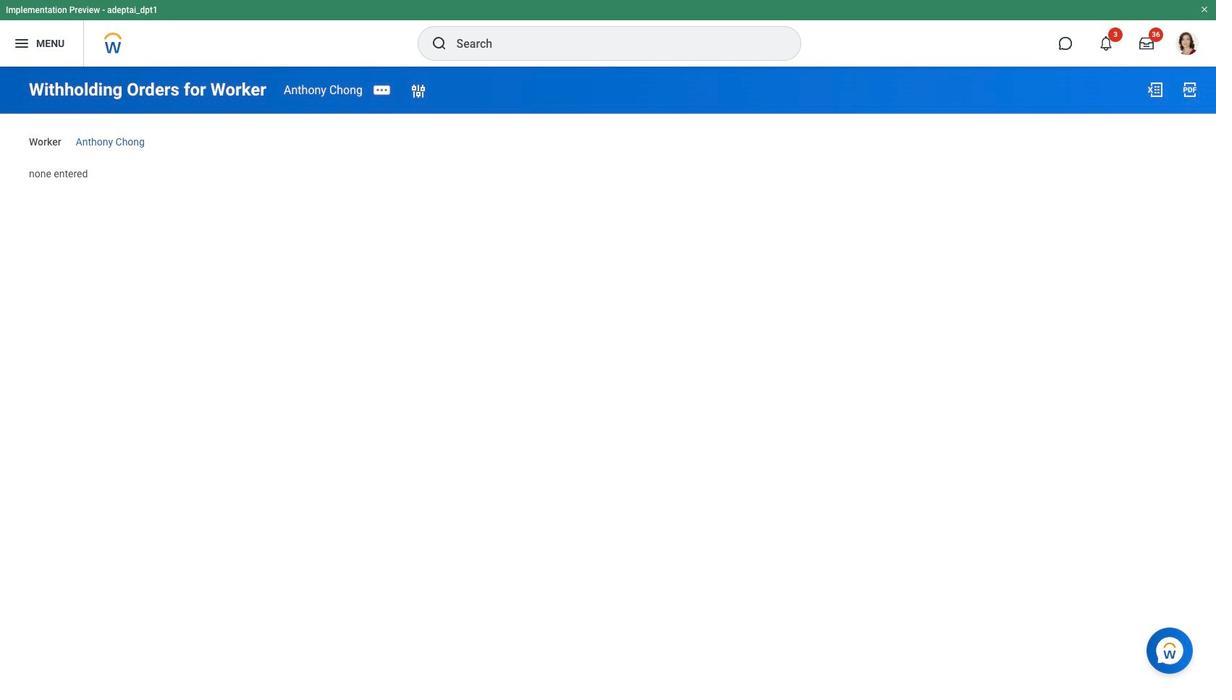Task type: describe. For each thing, give the bounding box(es) containing it.
justify image
[[13, 35, 30, 52]]

export to excel image
[[1147, 81, 1164, 98]]

inbox large image
[[1140, 36, 1154, 51]]

Search Workday  search field
[[457, 28, 771, 59]]

search image
[[430, 35, 448, 52]]



Task type: vqa. For each thing, say whether or not it's contained in the screenshot.
United States of America
no



Task type: locate. For each thing, give the bounding box(es) containing it.
notifications large image
[[1099, 36, 1114, 51]]

banner
[[0, 0, 1216, 67]]

change selection image
[[410, 83, 427, 100]]

view printable version (pdf) image
[[1182, 81, 1199, 98]]

close environment banner image
[[1201, 5, 1209, 14]]

profile logan mcneil image
[[1176, 32, 1199, 58]]

main content
[[0, 67, 1216, 194]]



